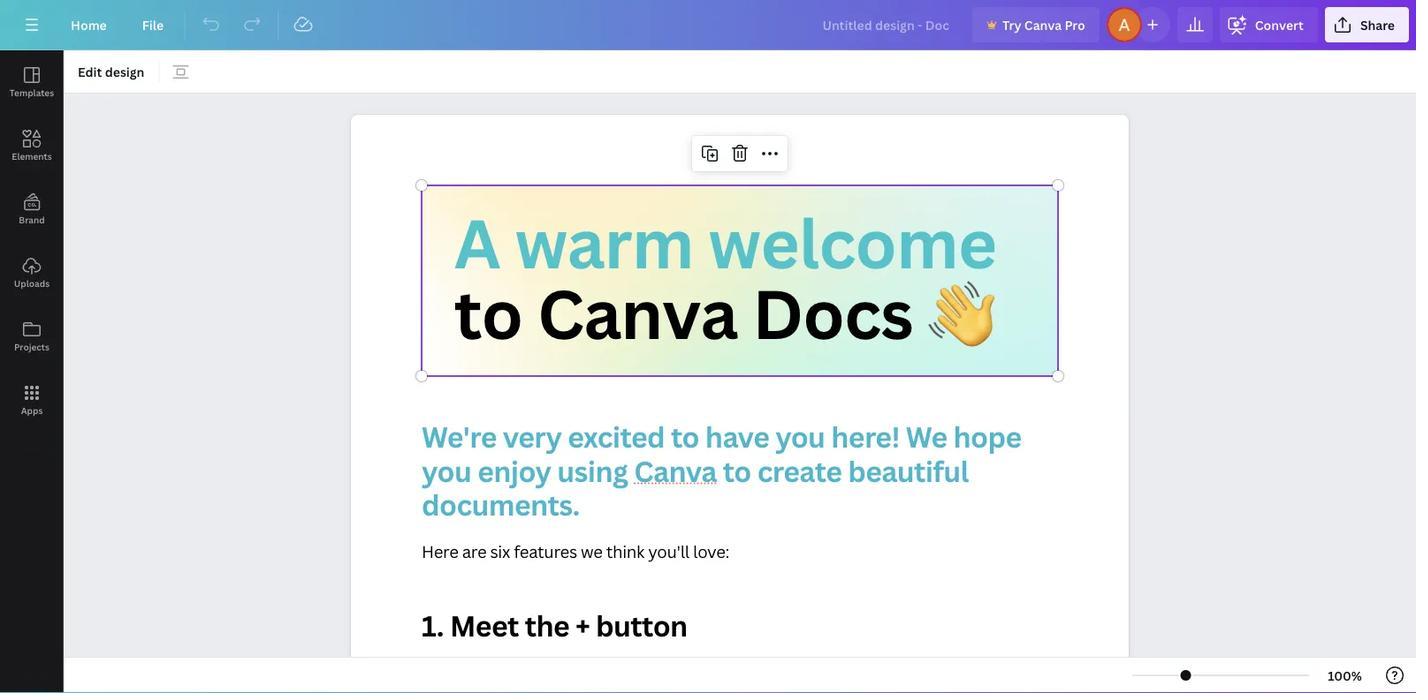 Task type: vqa. For each thing, say whether or not it's contained in the screenshot.
documents.
yes



Task type: locate. For each thing, give the bounding box(es) containing it.
2 horizontal spatial to
[[723, 452, 751, 490]]

we
[[906, 418, 947, 456]]

welcome
[[708, 197, 996, 289]]

1 vertical spatial canva
[[537, 267, 738, 359]]

uploads button
[[0, 241, 64, 305]]

templates
[[10, 87, 54, 99]]

canva inside button
[[1024, 16, 1062, 33]]

docs
[[752, 267, 913, 359]]

canva
[[1024, 16, 1062, 33], [537, 267, 738, 359], [634, 452, 717, 490]]

templates button
[[0, 50, 64, 114]]

canva inside 'we're very excited to have you here! we hope you enjoy using canva to create beautiful documents.'
[[634, 452, 717, 490]]

2 vertical spatial canva
[[634, 452, 717, 490]]

👋
[[928, 267, 994, 359]]

1. meet the + button
[[422, 607, 687, 646]]

home
[[71, 16, 107, 33]]

file button
[[128, 7, 178, 42]]

here!
[[831, 418, 900, 456]]

design
[[105, 63, 144, 80]]

None text field
[[351, 115, 1129, 694]]

documents.
[[422, 486, 580, 524]]

button
[[596, 607, 687, 646]]

projects
[[14, 341, 50, 353]]

have
[[705, 418, 769, 456]]

to
[[454, 267, 523, 359], [671, 418, 699, 456], [723, 452, 751, 490]]

main menu bar
[[0, 0, 1416, 50]]

you
[[775, 418, 825, 456], [422, 452, 471, 490]]

1 horizontal spatial you
[[775, 418, 825, 456]]

you left enjoy
[[422, 452, 471, 490]]

Design title text field
[[808, 7, 965, 42]]

canva for docs
[[537, 267, 738, 359]]

love:
[[693, 541, 729, 563]]

try canva pro button
[[972, 7, 1099, 42]]

a
[[454, 197, 500, 289]]

projects button
[[0, 305, 64, 369]]

share button
[[1325, 7, 1409, 42]]

edit
[[78, 63, 102, 80]]

brand button
[[0, 178, 64, 241]]

0 vertical spatial canva
[[1024, 16, 1062, 33]]

canva for pro
[[1024, 16, 1062, 33]]

enjoy
[[477, 452, 551, 490]]

you right have
[[775, 418, 825, 456]]

elements button
[[0, 114, 64, 178]]

try
[[1002, 16, 1021, 33]]

features
[[514, 541, 577, 563]]

apps button
[[0, 369, 64, 432]]

pro
[[1065, 16, 1085, 33]]

you'll
[[648, 541, 689, 563]]



Task type: describe. For each thing, give the bounding box(es) containing it.
excited
[[568, 418, 665, 456]]

think
[[606, 541, 644, 563]]

side panel tab list
[[0, 50, 64, 432]]

here are six features we think you'll love:
[[422, 541, 729, 563]]

1 horizontal spatial to
[[671, 418, 699, 456]]

beautiful
[[848, 452, 969, 490]]

edit design
[[78, 63, 144, 80]]

a warm welcome
[[454, 197, 996, 289]]

we're very excited to have you here! we hope you enjoy using canva to create beautiful documents.
[[422, 418, 1028, 524]]

we're
[[422, 418, 497, 456]]

edit design button
[[71, 57, 152, 86]]

0 horizontal spatial you
[[422, 452, 471, 490]]

are
[[462, 541, 486, 563]]

none text field containing a warm welcome
[[351, 115, 1129, 694]]

brand
[[19, 214, 45, 226]]

we
[[581, 541, 602, 563]]

convert
[[1255, 16, 1304, 33]]

very
[[503, 418, 562, 456]]

meet
[[450, 607, 519, 646]]

to canva docs 👋
[[454, 267, 994, 359]]

home link
[[57, 7, 121, 42]]

file
[[142, 16, 164, 33]]

uploads
[[14, 278, 50, 289]]

here
[[422, 541, 458, 563]]

apps
[[21, 405, 43, 417]]

the
[[525, 607, 569, 646]]

six
[[490, 541, 510, 563]]

0 horizontal spatial to
[[454, 267, 523, 359]]

warm
[[515, 197, 693, 289]]

convert button
[[1220, 7, 1318, 42]]

create
[[757, 452, 842, 490]]

+
[[575, 607, 590, 646]]

100%
[[1328, 668, 1362, 685]]

1.
[[422, 607, 444, 646]]

share
[[1360, 16, 1395, 33]]

elements
[[12, 150, 52, 162]]

hope
[[953, 418, 1021, 456]]

using
[[557, 452, 628, 490]]

100% button
[[1316, 662, 1374, 690]]

try canva pro
[[1002, 16, 1085, 33]]



